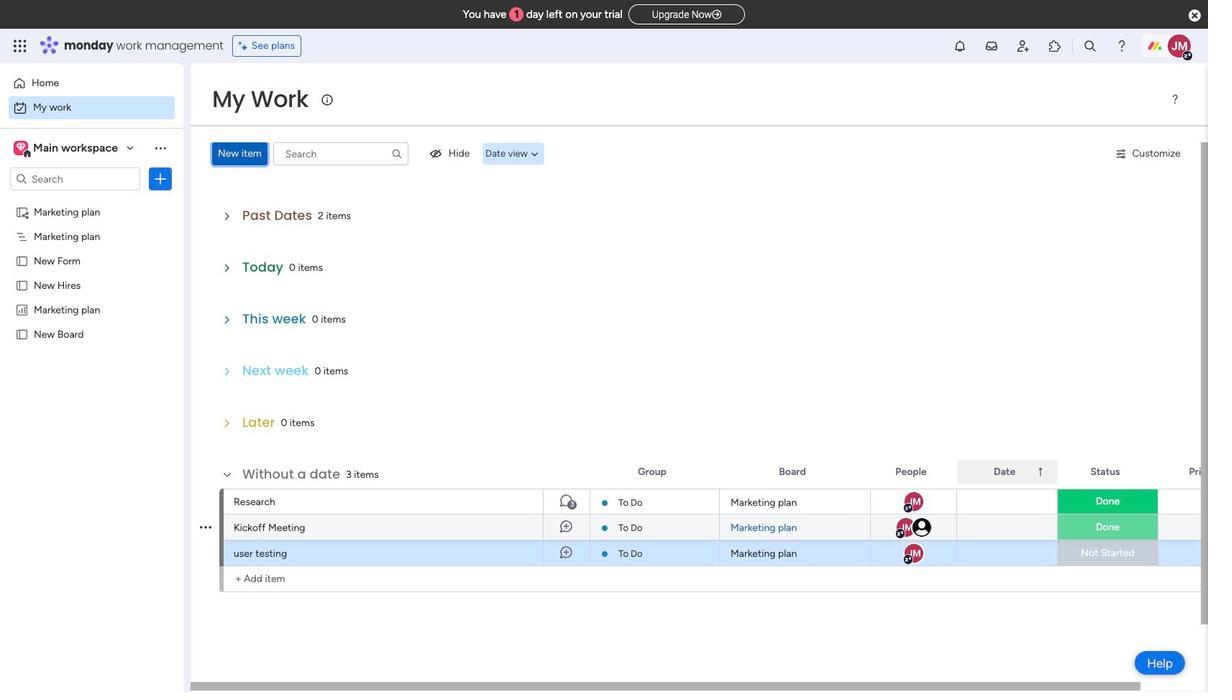 Task type: vqa. For each thing, say whether or not it's contained in the screenshot.
the rubyanndersson@gmail.com image
yes



Task type: locate. For each thing, give the bounding box(es) containing it.
list box
[[0, 197, 183, 541]]

0 vertical spatial jeremy miller image
[[903, 491, 925, 513]]

0 horizontal spatial options image
[[153, 172, 168, 186]]

search image
[[391, 148, 403, 160]]

workspace image
[[16, 140, 26, 156]]

shareable board image
[[15, 205, 29, 219]]

workspace selection element
[[14, 140, 120, 158]]

None search field
[[273, 142, 408, 165]]

select product image
[[13, 39, 27, 53]]

monday marketplace image
[[1048, 39, 1062, 53]]

option
[[9, 72, 175, 95], [9, 96, 175, 119], [0, 199, 183, 202]]

1 vertical spatial public board image
[[15, 327, 29, 341]]

update feed image
[[985, 39, 999, 53]]

workspace options image
[[153, 141, 168, 155]]

1 vertical spatial options image
[[200, 510, 211, 546]]

workspace image
[[14, 140, 28, 156]]

0 vertical spatial public board image
[[15, 254, 29, 268]]

2 vertical spatial option
[[0, 199, 183, 202]]

options image
[[153, 172, 168, 186], [200, 510, 211, 546]]

see plans image
[[239, 38, 252, 54]]

0 vertical spatial options image
[[153, 172, 168, 186]]

column header
[[957, 460, 1058, 485]]

public board image down public dashboard 'image'
[[15, 327, 29, 341]]

public board image
[[15, 254, 29, 268], [15, 327, 29, 341]]

public board image up public board image
[[15, 254, 29, 268]]

1 horizontal spatial options image
[[200, 510, 211, 546]]

2 vertical spatial jeremy miller image
[[903, 543, 925, 564]]

jeremy miller image
[[903, 491, 925, 513], [895, 517, 917, 538], [903, 543, 925, 564]]

dapulse rightstroke image
[[712, 9, 722, 20]]

0 vertical spatial option
[[9, 72, 175, 95]]

menu image
[[1170, 94, 1181, 105]]



Task type: describe. For each thing, give the bounding box(es) containing it.
Filter dashboard by text search field
[[273, 142, 408, 165]]

sort image
[[1035, 467, 1047, 478]]

search everything image
[[1083, 39, 1098, 53]]

invite members image
[[1016, 39, 1031, 53]]

1 vertical spatial jeremy miller image
[[895, 517, 917, 538]]

public dashboard image
[[15, 303, 29, 317]]

dapulse close image
[[1189, 9, 1201, 23]]

public board image
[[15, 278, 29, 292]]

Search in workspace field
[[30, 171, 120, 187]]

jeremy miller image
[[1168, 35, 1191, 58]]

notifications image
[[953, 39, 968, 53]]

1 public board image from the top
[[15, 254, 29, 268]]

1 vertical spatial option
[[9, 96, 175, 119]]

2 public board image from the top
[[15, 327, 29, 341]]

help image
[[1115, 39, 1129, 53]]

rubyanndersson@gmail.com image
[[911, 517, 933, 538]]



